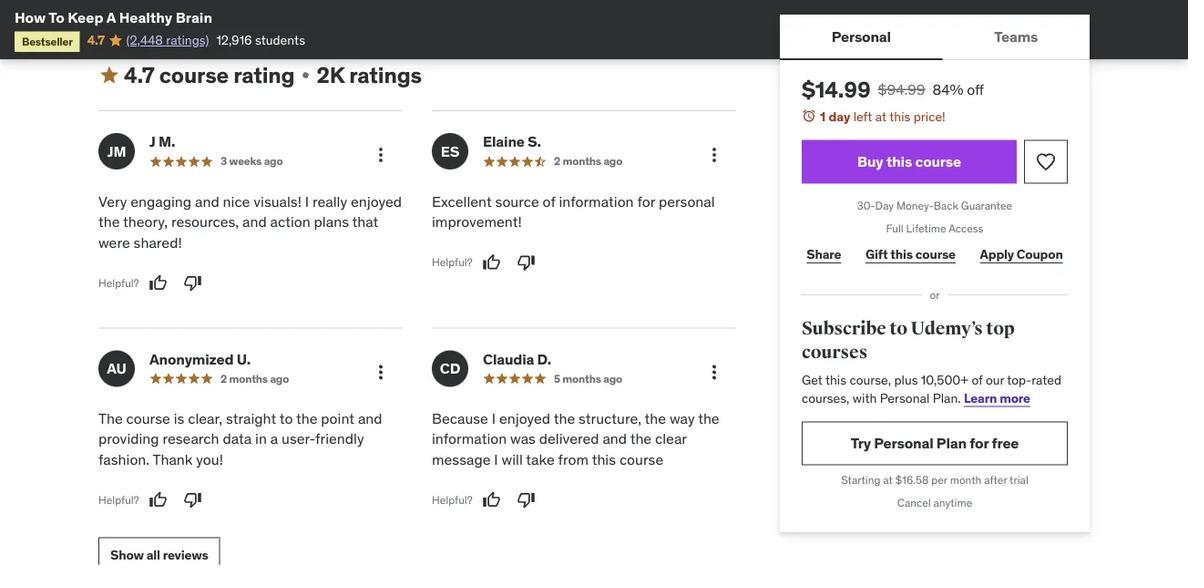 Task type: locate. For each thing, give the bounding box(es) containing it.
helpful? left "mark review by anonymized u. as helpful" image
[[98, 493, 139, 507]]

enjoyed up was
[[499, 409, 551, 428]]

es
[[441, 142, 460, 160]]

1 vertical spatial 2
[[221, 371, 227, 385]]

the down "very"
[[98, 212, 120, 231]]

ago for straight
[[270, 371, 289, 385]]

1 horizontal spatial information
[[559, 192, 634, 211]]

show all reviews
[[110, 547, 208, 563]]

i left really
[[305, 192, 309, 211]]

thank
[[153, 450, 193, 469]]

friendly
[[315, 429, 364, 448]]

mark review by j m. as helpful image
[[149, 274, 167, 292]]

1 horizontal spatial 2
[[554, 154, 560, 168]]

0 vertical spatial 2 months ago
[[554, 154, 623, 168]]

1 vertical spatial enjoyed
[[499, 409, 551, 428]]

0 vertical spatial enjoyed
[[351, 192, 402, 211]]

months for claudia d.
[[563, 371, 601, 385]]

and inside because i enjoyed the structure, the way the information was delivered and the clear message i will take from this course
[[603, 429, 627, 448]]

gift this course
[[866, 246, 956, 262]]

enjoyed
[[351, 192, 402, 211], [499, 409, 551, 428]]

2 up excellent source of information for personal improvement! on the top of page
[[554, 154, 560, 168]]

months for elaine s.
[[563, 154, 601, 168]]

1 horizontal spatial of
[[972, 372, 983, 388]]

personal down plus
[[880, 389, 930, 406]]

helpful? for very engaging and nice visuals! i really enjoyed the theory, resources, and action plans that were shared!
[[98, 276, 139, 290]]

ratings
[[349, 61, 422, 89]]

1 horizontal spatial enjoyed
[[499, 409, 551, 428]]

0 vertical spatial 4.7
[[87, 32, 105, 48]]

ago up straight at the left
[[270, 371, 289, 385]]

mark review by claudia d. as unhelpful image
[[517, 491, 535, 509]]

action
[[270, 212, 311, 231]]

0 horizontal spatial to
[[280, 409, 293, 428]]

additional actions for review by claudia d. image
[[704, 361, 725, 383]]

anonymized u.
[[149, 349, 251, 368]]

2 for u.
[[221, 371, 227, 385]]

resources,
[[171, 212, 239, 231]]

course up back
[[915, 152, 961, 171]]

months right "5"
[[563, 371, 601, 385]]

price!
[[914, 108, 946, 124]]

enjoyed inside the very engaging and nice visuals! i really enjoyed the theory, resources, and action plans that were shared!
[[351, 192, 402, 211]]

0 horizontal spatial 2 months ago
[[221, 371, 289, 385]]

information up message
[[432, 429, 507, 448]]

elaine s.
[[483, 132, 541, 151]]

ago up excellent source of information for personal improvement! on the top of page
[[604, 154, 623, 168]]

this right buy
[[887, 152, 912, 171]]

4.7 down keep
[[87, 32, 105, 48]]

helpful? left mark review by elaine s. as helpful icon
[[432, 255, 473, 269]]

course down ratings) at left top
[[159, 61, 229, 89]]

2 down anonymized u.
[[221, 371, 227, 385]]

course down clear
[[620, 450, 664, 469]]

course down "lifetime"
[[916, 246, 956, 262]]

months for anonymized u.
[[229, 371, 268, 385]]

2k ratings
[[317, 61, 422, 89]]

this inside buy this course button
[[887, 152, 912, 171]]

personal up $16.58
[[874, 434, 934, 452]]

$94.99
[[878, 80, 926, 98]]

enjoyed up that
[[351, 192, 402, 211]]

additional actions for review by elaine s. image
[[704, 144, 725, 166]]

and right 'point'
[[358, 409, 382, 428]]

or
[[930, 288, 940, 302]]

2
[[554, 154, 560, 168], [221, 371, 227, 385]]

0 vertical spatial at
[[876, 108, 887, 124]]

3
[[221, 154, 227, 168]]

0 horizontal spatial enjoyed
[[351, 192, 402, 211]]

jm
[[107, 142, 126, 160]]

1 vertical spatial 2 months ago
[[221, 371, 289, 385]]

1 vertical spatial information
[[432, 429, 507, 448]]

0 horizontal spatial 4.7
[[87, 32, 105, 48]]

to left udemy's
[[890, 318, 908, 340]]

0 vertical spatial information
[[559, 192, 634, 211]]

mark review by claudia d. as helpful image
[[483, 491, 501, 509]]

at left $16.58
[[883, 473, 893, 487]]

1 horizontal spatial 2 months ago
[[554, 154, 623, 168]]

12,916 students
[[216, 32, 305, 48]]

1 vertical spatial personal
[[880, 389, 930, 406]]

2 months ago for anonymized u.
[[221, 371, 289, 385]]

cd
[[440, 359, 460, 377]]

claudia d.
[[483, 349, 551, 368]]

0 horizontal spatial for
[[637, 192, 655, 211]]

xsmall image up (2,448 ratings)
[[169, 0, 184, 15]]

0 vertical spatial of
[[543, 192, 555, 211]]

personal button
[[780, 15, 943, 58]]

to inside the course is clear, straight to the point and providing research data in a user-friendly fashion. thank you!
[[280, 409, 293, 428]]

course up providing on the bottom left of page
[[126, 409, 170, 428]]

ago up the structure,
[[603, 371, 622, 385]]

mark review by elaine s. as unhelpful image
[[517, 253, 535, 271]]

at right left
[[876, 108, 887, 124]]

user-
[[282, 429, 315, 448]]

course,
[[850, 372, 891, 388]]

0 vertical spatial to
[[890, 318, 908, 340]]

1 horizontal spatial to
[[890, 318, 908, 340]]

top
[[986, 318, 1015, 340]]

d.
[[537, 349, 551, 368]]

day
[[875, 199, 894, 213]]

0 vertical spatial for
[[637, 192, 655, 211]]

and inside the course is clear, straight to the point and providing research data in a user-friendly fashion. thank you!
[[358, 409, 382, 428]]

back
[[934, 199, 959, 213]]

1 vertical spatial 4.7
[[124, 61, 155, 89]]

0 vertical spatial personal
[[832, 27, 891, 45]]

more
[[1000, 389, 1031, 406]]

take
[[526, 450, 555, 469]]

1 vertical spatial at
[[883, 473, 893, 487]]

1 vertical spatial i
[[492, 409, 496, 428]]

0 horizontal spatial 2
[[221, 371, 227, 385]]

excellent source of information for personal improvement!
[[432, 192, 715, 231]]

and down the structure,
[[603, 429, 627, 448]]

shared!
[[134, 233, 182, 251]]

1 horizontal spatial 4.7
[[124, 61, 155, 89]]

helpful? for because i enjoyed the structure, the way the information was delivered and the clear message i will take from this course
[[432, 493, 473, 507]]

lifetime
[[906, 221, 946, 235]]

information right source
[[559, 192, 634, 211]]

0 vertical spatial 2
[[554, 154, 560, 168]]

the course is clear, straight to the point and providing research data in a user-friendly fashion. thank you!
[[98, 409, 382, 469]]

2 months ago down u.
[[221, 371, 289, 385]]

the up user- on the bottom left
[[296, 409, 318, 428]]

this right from
[[592, 450, 616, 469]]

to up user- on the bottom left
[[280, 409, 293, 428]]

ago right weeks
[[264, 154, 283, 168]]

helpful? left mark review by claudia d. as helpful icon
[[432, 493, 473, 507]]

brain
[[176, 8, 212, 26]]

this inside gift this course link
[[891, 246, 913, 262]]

ratings)
[[166, 32, 209, 48]]

with
[[853, 389, 877, 406]]

months down u.
[[229, 371, 268, 385]]

the
[[98, 409, 123, 428]]

personal up $14.99
[[832, 27, 891, 45]]

after
[[984, 473, 1007, 487]]

this up the "courses," on the bottom of the page
[[826, 372, 847, 388]]

plan.
[[933, 389, 961, 406]]

day
[[829, 108, 851, 124]]

for left personal
[[637, 192, 655, 211]]

subscribe to udemy's top courses
[[802, 318, 1015, 363]]

12,916
[[216, 32, 252, 48]]

claudia
[[483, 349, 534, 368]]

that
[[352, 212, 379, 231]]

free
[[992, 434, 1019, 452]]

clear,
[[188, 409, 223, 428]]

1 day left at this price!
[[820, 108, 946, 124]]

share
[[807, 246, 841, 262]]

course inside buy this course button
[[915, 152, 961, 171]]

to inside subscribe to udemy's top courses
[[890, 318, 908, 340]]

and
[[195, 192, 219, 211], [242, 212, 267, 231], [358, 409, 382, 428], [603, 429, 627, 448]]

2 months ago up excellent source of information for personal improvement! on the top of page
[[554, 154, 623, 168]]

helpful?
[[432, 255, 473, 269], [98, 276, 139, 290], [98, 493, 139, 507], [432, 493, 473, 507]]

message
[[432, 450, 491, 469]]

delivered
[[539, 429, 599, 448]]

how to keep a healthy brain
[[15, 8, 212, 26]]

0 vertical spatial xsmall image
[[169, 0, 184, 15]]

and down nice
[[242, 212, 267, 231]]

tab list
[[780, 15, 1090, 60]]

i left the will
[[494, 450, 498, 469]]

i right because on the bottom left
[[492, 409, 496, 428]]

of right source
[[543, 192, 555, 211]]

2 vertical spatial personal
[[874, 434, 934, 452]]

to
[[890, 318, 908, 340], [280, 409, 293, 428]]

personal
[[832, 27, 891, 45], [880, 389, 930, 406], [874, 434, 934, 452]]

fashion.
[[98, 450, 150, 469]]

1 vertical spatial of
[[972, 372, 983, 388]]

of left our
[[972, 372, 983, 388]]

were
[[98, 233, 130, 251]]

months
[[563, 154, 601, 168], [229, 371, 268, 385], [563, 371, 601, 385]]

for inside excellent source of information for personal improvement!
[[637, 192, 655, 211]]

0 vertical spatial i
[[305, 192, 309, 211]]

0 horizontal spatial of
[[543, 192, 555, 211]]

1 vertical spatial to
[[280, 409, 293, 428]]

per
[[932, 473, 948, 487]]

course inside gift this course link
[[916, 246, 956, 262]]

0 horizontal spatial information
[[432, 429, 507, 448]]

course
[[159, 61, 229, 89], [915, 152, 961, 171], [916, 246, 956, 262], [126, 409, 170, 428], [620, 450, 664, 469]]

u.
[[237, 349, 251, 368]]

ago for for
[[604, 154, 623, 168]]

4.7 right medium image
[[124, 61, 155, 89]]

months up excellent source of information for personal improvement! on the top of page
[[563, 154, 601, 168]]

this inside get this course, plus 10,500+ of our top-rated courses, with personal plan.
[[826, 372, 847, 388]]

helpful? left mark review by j m. as helpful image
[[98, 276, 139, 290]]

rated
[[1032, 372, 1062, 388]]

this right gift
[[891, 246, 913, 262]]

1 horizontal spatial for
[[970, 434, 989, 452]]

1 vertical spatial for
[[970, 434, 989, 452]]

(2,448 ratings)
[[126, 32, 209, 48]]

the inside the course is clear, straight to the point and providing research data in a user-friendly fashion. thank you!
[[296, 409, 318, 428]]

xsmall image
[[169, 0, 184, 15], [298, 68, 313, 83]]

of
[[543, 192, 555, 211], [972, 372, 983, 388]]

xsmall image left 2k in the top left of the page
[[298, 68, 313, 83]]

udemy's
[[911, 318, 983, 340]]

for left free on the bottom right of page
[[970, 434, 989, 452]]

1 vertical spatial xsmall image
[[298, 68, 313, 83]]

coupon
[[1017, 246, 1063, 262]]

1 horizontal spatial xsmall image
[[298, 68, 313, 83]]



Task type: describe. For each thing, give the bounding box(es) containing it.
mark review by anonymized u. as unhelpful image
[[184, 491, 202, 509]]

trial
[[1010, 473, 1029, 487]]

way
[[670, 409, 695, 428]]

because
[[432, 409, 488, 428]]

additional actions for review by anonymized u. image
[[370, 361, 392, 383]]

m.
[[159, 132, 175, 151]]

the up delivered
[[554, 409, 575, 428]]

courses
[[802, 341, 868, 363]]

course inside because i enjoyed the structure, the way the information was delivered and the clear message i will take from this course
[[620, 450, 664, 469]]

alarm image
[[802, 108, 817, 123]]

guarantee
[[961, 199, 1013, 213]]

$14.99
[[802, 76, 871, 103]]

2 vertical spatial i
[[494, 450, 498, 469]]

a
[[270, 429, 278, 448]]

bestseller
[[22, 34, 73, 48]]

medium image
[[98, 64, 120, 86]]

and up resources,
[[195, 192, 219, 211]]

30-day money-back guarantee full lifetime access
[[857, 199, 1013, 235]]

plus
[[894, 372, 918, 388]]

$14.99 $94.99 84% off
[[802, 76, 984, 103]]

this for buy
[[887, 152, 912, 171]]

money-
[[897, 199, 934, 213]]

teams
[[995, 27, 1038, 45]]

mark review by j m. as unhelpful image
[[184, 274, 202, 292]]

course inside the course is clear, straight to the point and providing research data in a user-friendly fashion. thank you!
[[126, 409, 170, 428]]

clear
[[655, 429, 687, 448]]

plans
[[314, 212, 349, 231]]

buy this course
[[858, 152, 961, 171]]

subscribe
[[802, 318, 887, 340]]

of inside excellent source of information for personal improvement!
[[543, 192, 555, 211]]

gift this course link
[[861, 236, 961, 273]]

learn more
[[964, 389, 1031, 406]]

try personal plan for free link
[[802, 421, 1068, 465]]

starting at $16.58 per month after trial cancel anytime
[[841, 473, 1029, 510]]

cancel
[[897, 496, 931, 510]]

2 for s.
[[554, 154, 560, 168]]

get
[[802, 372, 823, 388]]

information inside excellent source of information for personal improvement!
[[559, 192, 634, 211]]

excellent
[[432, 192, 492, 211]]

i inside the very engaging and nice visuals! i really enjoyed the theory, resources, and action plans that were shared!
[[305, 192, 309, 211]]

(2,448
[[126, 32, 163, 48]]

show all reviews button
[[98, 537, 220, 565]]

personal inside button
[[832, 27, 891, 45]]

show
[[110, 547, 144, 563]]

add to wishlist image
[[1035, 151, 1057, 173]]

will
[[502, 450, 523, 469]]

our
[[986, 372, 1005, 388]]

how
[[15, 8, 46, 26]]

very
[[98, 192, 127, 211]]

4.7 for 4.7
[[87, 32, 105, 48]]

providing
[[98, 429, 159, 448]]

rating
[[234, 61, 295, 89]]

try personal plan for free
[[851, 434, 1019, 452]]

information inside because i enjoyed the structure, the way the information was delivered and the clear message i will take from this course
[[432, 429, 507, 448]]

mark review by elaine s. as helpful image
[[483, 253, 501, 271]]

nice
[[223, 192, 250, 211]]

buy this course button
[[802, 140, 1017, 184]]

at inside the starting at $16.58 per month after trial cancel anytime
[[883, 473, 893, 487]]

really
[[313, 192, 347, 211]]

from
[[558, 450, 589, 469]]

try
[[851, 434, 871, 452]]

plan
[[937, 434, 967, 452]]

anytime
[[934, 496, 973, 510]]

mark review by anonymized u. as helpful image
[[149, 491, 167, 509]]

au
[[107, 359, 126, 377]]

access
[[949, 221, 984, 235]]

anonymized
[[149, 349, 234, 368]]

1
[[820, 108, 826, 124]]

personal inside get this course, plus 10,500+ of our top-rated courses, with personal plan.
[[880, 389, 930, 406]]

0 horizontal spatial xsmall image
[[169, 0, 184, 15]]

very engaging and nice visuals! i really enjoyed the theory, resources, and action plans that were shared!
[[98, 192, 402, 251]]

month
[[950, 473, 982, 487]]

the inside the very engaging and nice visuals! i really enjoyed the theory, resources, and action plans that were shared!
[[98, 212, 120, 231]]

apply
[[980, 246, 1014, 262]]

improvement!
[[432, 212, 522, 231]]

all
[[146, 547, 160, 563]]

buy
[[858, 152, 884, 171]]

2k
[[317, 61, 345, 89]]

the up clear
[[645, 409, 666, 428]]

j m.
[[149, 132, 175, 151]]

the left clear
[[630, 429, 652, 448]]

apply coupon button
[[975, 236, 1068, 273]]

enjoyed inside because i enjoyed the structure, the way the information was delivered and the clear message i will take from this course
[[499, 409, 551, 428]]

additional actions for review by j m. image
[[370, 144, 392, 166]]

this down $94.99
[[890, 108, 911, 124]]

j
[[149, 132, 156, 151]]

4.7 for 4.7 course rating
[[124, 61, 155, 89]]

personal
[[659, 192, 715, 211]]

full
[[886, 221, 904, 235]]

tab list containing personal
[[780, 15, 1090, 60]]

this for get
[[826, 372, 847, 388]]

ago for visuals!
[[264, 154, 283, 168]]

elaine
[[483, 132, 525, 151]]

starting
[[841, 473, 881, 487]]

$16.58
[[896, 473, 929, 487]]

reviews
[[163, 547, 208, 563]]

this inside because i enjoyed the structure, the way the information was delivered and the clear message i will take from this course
[[592, 450, 616, 469]]

data
[[223, 429, 252, 448]]

learn more link
[[964, 389, 1031, 406]]

engaging
[[130, 192, 192, 211]]

research
[[163, 429, 219, 448]]

helpful? for excellent source of information for personal improvement!
[[432, 255, 473, 269]]

you!
[[196, 450, 223, 469]]

s.
[[528, 132, 541, 151]]

apply coupon
[[980, 246, 1063, 262]]

theory,
[[123, 212, 168, 231]]

the right way
[[698, 409, 720, 428]]

this for gift
[[891, 246, 913, 262]]

ago for structure,
[[603, 371, 622, 385]]

5 months ago
[[554, 371, 622, 385]]

2 months ago for elaine s.
[[554, 154, 623, 168]]

4.7 course rating
[[124, 61, 295, 89]]

in
[[255, 429, 267, 448]]

of inside get this course, plus 10,500+ of our top-rated courses, with personal plan.
[[972, 372, 983, 388]]

teams button
[[943, 15, 1090, 58]]

was
[[510, 429, 536, 448]]

helpful? for the course is clear, straight to the point and providing research data in a user-friendly fashion. thank you!
[[98, 493, 139, 507]]

point
[[321, 409, 355, 428]]



Task type: vqa. For each thing, say whether or not it's contained in the screenshot.
small image associated with Mobile Device Security
no



